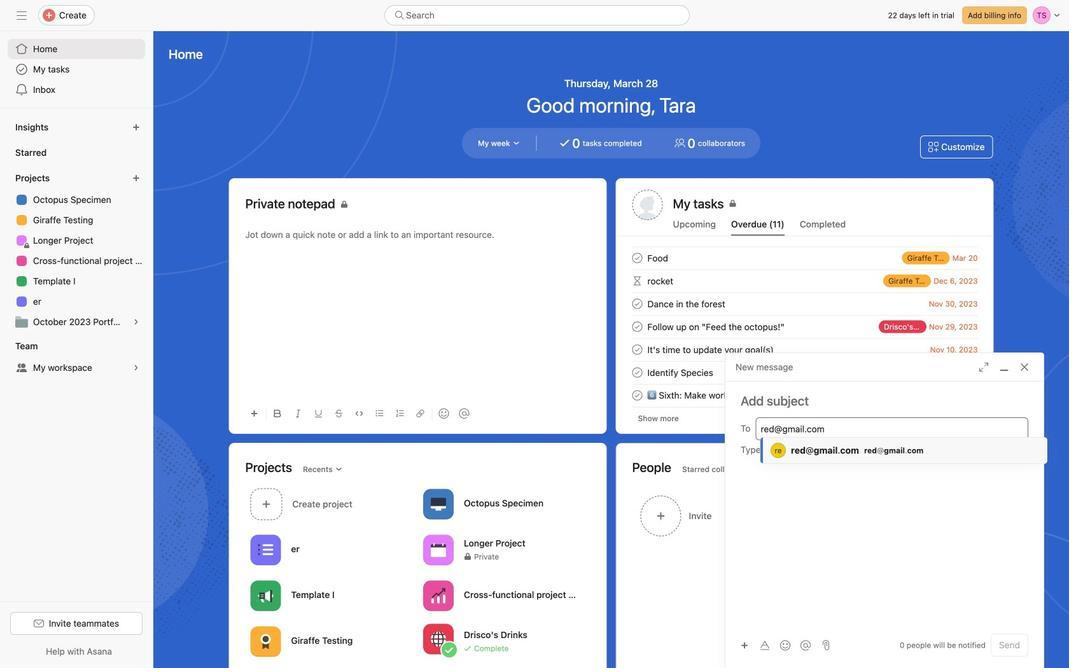 Task type: describe. For each thing, give the bounding box(es) containing it.
0 horizontal spatial toolbar
[[245, 399, 591, 428]]

megaphone image
[[258, 589, 274, 604]]

underline image
[[315, 410, 323, 418]]

3 mark complete checkbox from the top
[[630, 365, 645, 380]]

global element
[[0, 31, 153, 108]]

globe image
[[431, 632, 446, 647]]

insert an object image
[[251, 410, 258, 418]]

1 mark complete checkbox from the top
[[630, 251, 645, 266]]

italics image
[[295, 410, 302, 418]]

2 mark complete checkbox from the top
[[630, 342, 645, 358]]

at mention image
[[459, 409, 470, 419]]

expand popout to full screen image
[[979, 362, 990, 373]]

formatting image
[[760, 641, 771, 651]]

close image
[[1020, 362, 1030, 373]]

numbered list image
[[396, 410, 404, 418]]

code image
[[356, 410, 363, 418]]

insert an object image
[[741, 642, 749, 650]]

minimize image
[[1000, 362, 1010, 373]]

new insights image
[[132, 124, 140, 131]]

computer image
[[431, 497, 446, 512]]

teams element
[[0, 335, 153, 381]]

see details, my workspace image
[[132, 364, 140, 372]]



Task type: vqa. For each thing, say whether or not it's contained in the screenshot.
projects in the dropdown button
no



Task type: locate. For each thing, give the bounding box(es) containing it.
Mark complete checkbox
[[630, 251, 645, 266], [630, 319, 645, 335]]

calendar image
[[431, 543, 446, 558]]

mark complete image for second mark complete option from the bottom
[[630, 251, 645, 266]]

list box
[[385, 5, 690, 25]]

0 vertical spatial mark complete image
[[630, 342, 645, 358]]

at mention image
[[801, 641, 811, 651]]

dialog
[[726, 353, 1044, 669]]

1 horizontal spatial toolbar
[[736, 636, 818, 655]]

dependencies image
[[630, 274, 645, 289]]

list item
[[617, 247, 994, 270], [617, 270, 994, 293], [617, 293, 994, 316], [617, 316, 994, 338], [617, 338, 994, 361], [617, 361, 994, 384], [245, 485, 418, 524]]

1 vertical spatial toolbar
[[736, 636, 818, 655]]

4 mark complete checkbox from the top
[[630, 388, 645, 403]]

add profile photo image
[[633, 190, 663, 220]]

1 mark complete image from the top
[[630, 342, 645, 358]]

3 mark complete image from the top
[[630, 319, 645, 335]]

mark complete image
[[630, 342, 645, 358], [630, 388, 645, 403]]

2 mark complete image from the top
[[630, 296, 645, 312]]

see details, october 2023 portfolio image
[[132, 318, 140, 326]]

1 mark complete image from the top
[[630, 251, 645, 266]]

Mark complete checkbox
[[630, 296, 645, 312], [630, 342, 645, 358], [630, 365, 645, 380], [630, 388, 645, 403]]

1 vertical spatial mark complete checkbox
[[630, 319, 645, 335]]

4 mark complete image from the top
[[630, 365, 645, 380]]

strikethrough image
[[335, 410, 343, 418]]

list image
[[258, 543, 274, 558]]

mark complete image for fourth mark complete checkbox from the bottom of the page
[[630, 296, 645, 312]]

graph image
[[431, 589, 446, 604]]

new project or portfolio image
[[132, 174, 140, 182]]

Add subject text field
[[726, 392, 1044, 410]]

mark complete image for first mark complete option from the bottom of the page
[[630, 319, 645, 335]]

0 vertical spatial toolbar
[[245, 399, 591, 428]]

0 vertical spatial mark complete checkbox
[[630, 251, 645, 266]]

toolbar
[[245, 399, 591, 428], [736, 636, 818, 655]]

Type the name of a team, a project, or people text field
[[761, 422, 1022, 437]]

1 mark complete checkbox from the top
[[630, 296, 645, 312]]

ribbon image
[[258, 635, 274, 650]]

bold image
[[274, 410, 282, 418]]

link image
[[417, 410, 424, 418]]

mark complete checkbox down dependencies icon
[[630, 319, 645, 335]]

mark complete image for second mark complete checkbox from the bottom
[[630, 365, 645, 380]]

hide sidebar image
[[17, 10, 27, 20]]

mark complete checkbox up dependencies icon
[[630, 251, 645, 266]]

emoji image
[[781, 641, 791, 651]]

2 mark complete checkbox from the top
[[630, 319, 645, 335]]

1 vertical spatial mark complete image
[[630, 388, 645, 403]]

bulleted list image
[[376, 410, 384, 418]]

mark complete image
[[630, 251, 645, 266], [630, 296, 645, 312], [630, 319, 645, 335], [630, 365, 645, 380]]

2 mark complete image from the top
[[630, 388, 645, 403]]

projects element
[[0, 167, 153, 335]]



